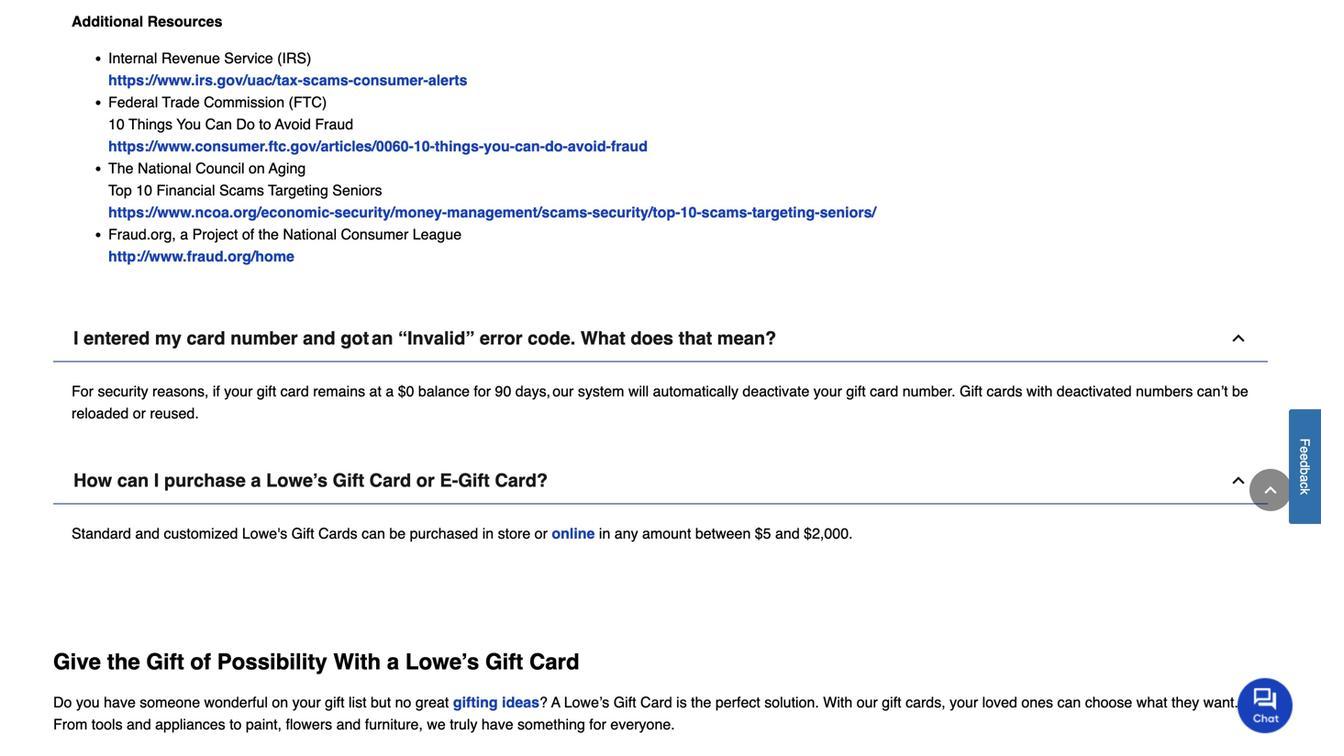 Task type: describe. For each thing, give the bounding box(es) containing it.
our
[[857, 694, 878, 711]]

numbers
[[1137, 383, 1194, 400]]

0 horizontal spatial be
[[390, 525, 406, 542]]

give the gift of possibility with a lowe's gift card
[[53, 650, 580, 675]]

purchase
[[164, 470, 246, 491]]

1 horizontal spatial card
[[530, 650, 580, 675]]

cards
[[319, 525, 358, 542]]

deactivate
[[743, 383, 810, 400]]

consumer-
[[353, 72, 429, 89]]

chat invite button image
[[1238, 678, 1294, 734]]

is
[[677, 694, 687, 711]]

automatically
[[653, 383, 739, 400]]

lowe's inside button
[[266, 470, 328, 491]]

a inside 'internal revenue service (irs) https://www.irs.gov/uac/tax-scams-consumer-alerts federal trade commission (ftc) 10 things you can do to avoid fraud https://www.consumer.ftc.gov/articles/0060-10-things-you-can-do-avoid-fraud the national council on aging top 10 financial scams targeting seniors https://www.ncoa.org/economic-security/money-management/scams-security/top-10-scams-targeting-seniors/ fraud.org, a project of the national consumer league http://www.fraud.org/home'
[[180, 226, 188, 243]]

ideas
[[502, 694, 540, 711]]

additional resources
[[72, 13, 227, 30]]

perfect
[[716, 694, 761, 711]]

choose
[[1086, 694, 1133, 711]]

lowe's inside ? a lowe's gift card is the perfect solution. with our gift cards, your loved ones can choose what they want. from tools and appliances to paint, flowers and furniture, we truly have something for everyone.
[[564, 694, 610, 711]]

$2,000.
[[804, 525, 853, 542]]

fraud.org,
[[108, 226, 176, 243]]

http://www.fraud.org/home
[[108, 248, 295, 265]]

appliances
[[155, 716, 226, 733]]

a inside for security reasons, if your gift card remains at a $0 balance for 90 days, our system will automatically deactivate your gift card number. gift cards with deactivated numbers can't be reloaded or reused.
[[386, 383, 394, 400]]

reasons,
[[152, 383, 209, 400]]

https://www.irs.gov/uac/tax-
[[108, 72, 303, 89]]

https://www.ncoa.org/economic-
[[108, 204, 335, 221]]

system
[[578, 383, 625, 400]]

balance
[[419, 383, 470, 400]]

? a lowe's gift card is the perfect solution. with our gift cards, your loved ones can choose what they want. from tools and appliances to paint, flowers and furniture, we truly have something for everyone.
[[53, 694, 1239, 733]]

b
[[1299, 468, 1313, 475]]

lowe's
[[242, 525, 288, 542]]

gift inside for security reasons, if your gift card remains at a $0 balance for 90 days, our system will automatically deactivate your gift card number. gift cards with deactivated numbers can't be reloaded or reused.
[[960, 383, 983, 400]]

to inside ? a lowe's gift card is the perfect solution. with our gift cards, your loved ones can choose what they want. from tools and appliances to paint, flowers and furniture, we truly have something for everyone.
[[230, 716, 242, 733]]

great
[[416, 694, 449, 711]]

avoid-
[[568, 138, 611, 155]]

chevron up image for i entered my card number and got an "invalid" error code. what does that mean?
[[1230, 329, 1248, 348]]

1 vertical spatial can
[[362, 525, 385, 542]]

things
[[129, 116, 173, 133]]

no
[[395, 694, 412, 711]]

a up "no" in the left of the page
[[387, 650, 399, 675]]

you-
[[484, 138, 515, 155]]

top
[[108, 182, 132, 199]]

your up flowers
[[292, 694, 321, 711]]

we
[[427, 716, 446, 733]]

commission
[[204, 94, 285, 111]]

be inside for security reasons, if your gift card remains at a $0 balance for 90 days, our system will automatically deactivate your gift card number. gift cards with deactivated numbers can't be reloaded or reused.
[[1233, 383, 1249, 400]]

for
[[72, 383, 94, 400]]

scroll to top element
[[1250, 469, 1293, 511]]

for security reasons, if your gift card remains at a $0 balance for 90 days, our system will automatically deactivate your gift card number. gift cards with deactivated numbers can't be reloaded or reused.
[[72, 383, 1249, 422]]

purchased
[[410, 525, 479, 542]]

0 vertical spatial 10
[[108, 116, 125, 133]]

f
[[1299, 438, 1313, 446]]

for inside ? a lowe's gift card is the perfect solution. with our gift cards, your loved ones can choose what they want. from tools and appliances to paint, flowers and furniture, we truly have something for everyone.
[[590, 716, 607, 733]]

league
[[413, 226, 462, 243]]

with inside ? a lowe's gift card is the perfect solution. with our gift cards, your loved ones can choose what they want. from tools and appliances to paint, flowers and furniture, we truly have something for everyone.
[[824, 694, 853, 711]]

https://www.consumer.ftc.gov/articles/0060-
[[108, 138, 414, 155]]

card inside i entered my card number and got an "invalid" error code. what does that mean? button
[[187, 328, 225, 349]]

can-
[[515, 138, 545, 155]]

security
[[98, 383, 148, 400]]

targeting-
[[753, 204, 820, 221]]

at
[[370, 383, 382, 400]]

e-
[[440, 470, 458, 491]]

standard
[[72, 525, 131, 542]]

fraud
[[611, 138, 648, 155]]

0 horizontal spatial have
[[104, 694, 136, 711]]

on inside 'internal revenue service (irs) https://www.irs.gov/uac/tax-scams-consumer-alerts federal trade commission (ftc) 10 things you can do to avoid fraud https://www.consumer.ftc.gov/articles/0060-10-things-you-can-do-avoid-fraud the national council on aging top 10 financial scams targeting seniors https://www.ncoa.org/economic-security/money-management/scams-security/top-10-scams-targeting-seniors/ fraud.org, a project of the national consumer league http://www.fraud.org/home'
[[249, 160, 265, 177]]

what
[[1137, 694, 1168, 711]]

scams
[[219, 182, 264, 199]]

and right '$5'
[[776, 525, 800, 542]]

paint,
[[246, 716, 282, 733]]

$5
[[755, 525, 772, 542]]

mean?
[[718, 328, 777, 349]]

but
[[371, 694, 391, 711]]

do you have someone wonderful on your gift list but no great gifting ideas
[[53, 694, 540, 711]]

f e e d b a c k button
[[1290, 409, 1322, 524]]

1 vertical spatial 10
[[136, 182, 152, 199]]

ones
[[1022, 694, 1054, 711]]

and inside button
[[303, 328, 336, 349]]

gift inside ? a lowe's gift card is the perfect solution. with our gift cards, your loved ones can choose what they want. from tools and appliances to paint, flowers and furniture, we truly have something for everyone.
[[614, 694, 637, 711]]

chevron up image for how can i purchase a lowe's gift card or e-gift card?
[[1230, 471, 1248, 490]]

revenue
[[161, 50, 220, 67]]

management/scams-
[[447, 204, 593, 221]]

?
[[540, 694, 548, 711]]

list
[[349, 694, 367, 711]]

the inside 'internal revenue service (irs) https://www.irs.gov/uac/tax-scams-consumer-alerts federal trade commission (ftc) 10 things you can do to avoid fraud https://www.consumer.ftc.gov/articles/0060-10-things-you-can-do-avoid-fraud the national council on aging top 10 financial scams targeting seniors https://www.ncoa.org/economic-security/money-management/scams-security/top-10-scams-targeting-seniors/ fraud.org, a project of the national consumer league http://www.fraud.org/home'
[[259, 226, 279, 243]]

if
[[213, 383, 220, 400]]

truly
[[450, 716, 478, 733]]

gifting
[[453, 694, 498, 711]]

fraud
[[315, 116, 354, 133]]

or inside button
[[417, 470, 435, 491]]

avoid
[[275, 116, 311, 133]]

http://www.fraud.org/home link
[[108, 248, 299, 265]]

k
[[1299, 488, 1313, 495]]

d
[[1299, 461, 1313, 468]]

how can i purchase a lowe's gift card or e-gift card?
[[73, 470, 548, 491]]

2 horizontal spatial card
[[870, 383, 899, 400]]

2 in from the left
[[599, 525, 611, 542]]

of inside 'internal revenue service (irs) https://www.irs.gov/uac/tax-scams-consumer-alerts federal trade commission (ftc) 10 things you can do to avoid fraud https://www.consumer.ftc.gov/articles/0060-10-things-you-can-do-avoid-fraud the national council on aging top 10 financial scams targeting seniors https://www.ncoa.org/economic-security/money-management/scams-security/top-10-scams-targeting-seniors/ fraud.org, a project of the national consumer league http://www.fraud.org/home'
[[242, 226, 254, 243]]

i inside button
[[154, 470, 159, 491]]

customized
[[164, 525, 238, 542]]

online
[[552, 525, 595, 542]]

what
[[581, 328, 626, 349]]

everyone.
[[611, 716, 675, 733]]

https://www.consumer.ftc.gov/articles/0060-10-things-you-can-do-avoid-fraud link
[[108, 138, 652, 155]]

(ftc)
[[289, 94, 327, 111]]

with
[[1027, 383, 1053, 400]]

i entered my card number and got an "invalid" error code. what does that mean?
[[73, 328, 777, 349]]

can inside ? a lowe's gift card is the perfect solution. with our gift cards, your loved ones can choose what they want. from tools and appliances to paint, flowers and furniture, we truly have something for everyone.
[[1058, 694, 1082, 711]]

give
[[53, 650, 101, 675]]

financial
[[157, 182, 215, 199]]



Task type: locate. For each thing, give the bounding box(es) containing it.
0 horizontal spatial or
[[133, 405, 146, 422]]

that
[[679, 328, 713, 349]]

10
[[108, 116, 125, 133], [136, 182, 152, 199]]

1 vertical spatial lowe's
[[406, 650, 479, 675]]

be
[[1233, 383, 1249, 400], [390, 525, 406, 542]]

card left is
[[641, 694, 673, 711]]

or down security
[[133, 405, 146, 422]]

2 horizontal spatial lowe's
[[564, 694, 610, 711]]

federal
[[108, 94, 158, 111]]

e up the b
[[1299, 453, 1313, 461]]

1 horizontal spatial on
[[272, 694, 288, 711]]

card left remains
[[281, 383, 309, 400]]

i left purchase
[[154, 470, 159, 491]]

0 horizontal spatial 10-
[[414, 138, 435, 155]]

someone
[[140, 694, 200, 711]]

to inside 'internal revenue service (irs) https://www.irs.gov/uac/tax-scams-consumer-alerts federal trade commission (ftc) 10 things you can do to avoid fraud https://www.consumer.ftc.gov/articles/0060-10-things-you-can-do-avoid-fraud the national council on aging top 10 financial scams targeting seniors https://www.ncoa.org/economic-security/money-management/scams-security/top-10-scams-targeting-seniors/ fraud.org, a project of the national consumer league http://www.fraud.org/home'
[[259, 116, 271, 133]]

loved
[[983, 694, 1018, 711]]

i left entered
[[73, 328, 79, 349]]

0 horizontal spatial do
[[53, 694, 72, 711]]

0 vertical spatial do
[[236, 116, 255, 133]]

can right ones at the right
[[1058, 694, 1082, 711]]

can
[[205, 116, 232, 133]]

0 vertical spatial card
[[370, 470, 411, 491]]

with left our
[[824, 694, 853, 711]]

possibility
[[217, 650, 327, 675]]

project
[[192, 226, 238, 243]]

1 horizontal spatial be
[[1233, 383, 1249, 400]]

0 horizontal spatial in
[[483, 525, 494, 542]]

0 vertical spatial i
[[73, 328, 79, 349]]

1 horizontal spatial with
[[824, 694, 853, 711]]

scams- up (ftc)
[[303, 72, 353, 89]]

1 horizontal spatial in
[[599, 525, 611, 542]]

your inside ? a lowe's gift card is the perfect solution. with our gift cards, your loved ones can choose what they want. from tools and appliances to paint, flowers and furniture, we truly have something for everyone.
[[950, 694, 979, 711]]

got an
[[341, 328, 393, 349]]

1 horizontal spatial of
[[242, 226, 254, 243]]

chevron up image inside how can i purchase a lowe's gift card or e-gift card? button
[[1230, 471, 1248, 490]]

10 right top
[[136, 182, 152, 199]]

c
[[1299, 482, 1313, 488]]

1 vertical spatial national
[[283, 226, 337, 243]]

how
[[73, 470, 112, 491]]

0 vertical spatial national
[[138, 160, 192, 177]]

card inside button
[[370, 470, 411, 491]]

scams-
[[303, 72, 353, 89], [702, 204, 753, 221]]

internal
[[108, 50, 157, 67]]

0 vertical spatial on
[[249, 160, 265, 177]]

your right deactivate
[[814, 383, 843, 400]]

1 horizontal spatial national
[[283, 226, 337, 243]]

a right at
[[386, 383, 394, 400]]

card?
[[495, 470, 548, 491]]

0 vertical spatial or
[[133, 405, 146, 422]]

2 horizontal spatial the
[[691, 694, 712, 711]]

on up the 'paint,'
[[272, 694, 288, 711]]

to up https://www.consumer.ftc.gov/articles/0060-
[[259, 116, 271, 133]]

1 vertical spatial 10-
[[681, 204, 702, 221]]

card left number.
[[870, 383, 899, 400]]

$0
[[398, 383, 414, 400]]

0 vertical spatial lowe's
[[266, 470, 328, 491]]

be right can't
[[1233, 383, 1249, 400]]

the right give
[[107, 650, 140, 675]]

wonderful
[[204, 694, 268, 711]]

do-
[[545, 138, 568, 155]]

0 horizontal spatial the
[[107, 650, 140, 675]]

1 vertical spatial to
[[230, 716, 242, 733]]

0 horizontal spatial national
[[138, 160, 192, 177]]

1 vertical spatial do
[[53, 694, 72, 711]]

e up d
[[1299, 446, 1313, 453]]

on down https://www.consumer.ftc.gov/articles/0060-
[[249, 160, 265, 177]]

to down wonderful
[[230, 716, 242, 733]]

2 horizontal spatial can
[[1058, 694, 1082, 711]]

a right purchase
[[251, 470, 261, 491]]

can right how
[[117, 470, 149, 491]]

in left store
[[483, 525, 494, 542]]

2 vertical spatial lowe's
[[564, 694, 610, 711]]

flowers
[[286, 716, 332, 733]]

1 vertical spatial card
[[530, 650, 580, 675]]

national
[[138, 160, 192, 177], [283, 226, 337, 243]]

chevron up image inside scroll to top element
[[1262, 481, 1281, 499]]

cards,
[[906, 694, 946, 711]]

1 vertical spatial scams-
[[702, 204, 753, 221]]

reused.
[[150, 405, 199, 422]]

do up from
[[53, 694, 72, 711]]

do
[[236, 116, 255, 133], [53, 694, 72, 711]]

can't
[[1198, 383, 1229, 400]]

do inside 'internal revenue service (irs) https://www.irs.gov/uac/tax-scams-consumer-alerts federal trade commission (ftc) 10 things you can do to avoid fraud https://www.consumer.ftc.gov/articles/0060-10-things-you-can-do-avoid-fraud the national council on aging top 10 financial scams targeting seniors https://www.ncoa.org/economic-security/money-management/scams-security/top-10-scams-targeting-seniors/ fraud.org, a project of the national consumer league http://www.fraud.org/home'
[[236, 116, 255, 133]]

how can i purchase a lowe's gift card or e-gift card? button
[[53, 458, 1269, 505]]

2 vertical spatial can
[[1058, 694, 1082, 711]]

1 horizontal spatial 10-
[[681, 204, 702, 221]]

from
[[53, 716, 88, 733]]

2 horizontal spatial card
[[641, 694, 673, 711]]

card up a
[[530, 650, 580, 675]]

1 horizontal spatial for
[[590, 716, 607, 733]]

any
[[615, 525, 639, 542]]

a up http://www.fraud.org/home
[[180, 226, 188, 243]]

0 horizontal spatial lowe's
[[266, 470, 328, 491]]

have inside ? a lowe's gift card is the perfect solution. with our gift cards, your loved ones can choose what they want. from tools and appliances to paint, flowers and furniture, we truly have something for everyone.
[[482, 716, 514, 733]]

1 vertical spatial with
[[824, 694, 853, 711]]

lowe's up great
[[406, 650, 479, 675]]

the inside ? a lowe's gift card is the perfect solution. with our gift cards, your loved ones can choose what they want. from tools and appliances to paint, flowers and furniture, we truly have something for everyone.
[[691, 694, 712, 711]]

does
[[631, 328, 674, 349]]

and right tools in the bottom of the page
[[127, 716, 151, 733]]

and
[[303, 328, 336, 349], [135, 525, 160, 542], [776, 525, 800, 542], [127, 716, 151, 733], [337, 716, 361, 733]]

furniture,
[[365, 716, 423, 733]]

national down targeting
[[283, 226, 337, 243]]

your right 'if'
[[224, 383, 253, 400]]

1 vertical spatial i
[[154, 470, 159, 491]]

1 horizontal spatial have
[[482, 716, 514, 733]]

or right store
[[535, 525, 548, 542]]

2 vertical spatial card
[[641, 694, 673, 711]]

1 horizontal spatial card
[[281, 383, 309, 400]]

gifting ideas link
[[453, 694, 540, 711]]

want.
[[1204, 694, 1239, 711]]

consumer
[[341, 226, 409, 243]]

0 horizontal spatial card
[[187, 328, 225, 349]]

1 vertical spatial the
[[107, 650, 140, 675]]

0 vertical spatial of
[[242, 226, 254, 243]]

online link
[[552, 525, 595, 542]]

0 horizontal spatial scams-
[[303, 72, 353, 89]]

card right my
[[187, 328, 225, 349]]

90
[[495, 383, 512, 400]]

seniors
[[333, 182, 382, 199]]

0 horizontal spatial can
[[117, 470, 149, 491]]

your
[[224, 383, 253, 400], [814, 383, 843, 400], [292, 694, 321, 711], [950, 694, 979, 711]]

0 horizontal spatial card
[[370, 470, 411, 491]]

with
[[334, 650, 381, 675], [824, 694, 853, 711]]

0 vertical spatial scams-
[[303, 72, 353, 89]]

or inside for security reasons, if your gift card remains at a $0 balance for 90 days, our system will automatically deactivate your gift card number. gift cards with deactivated numbers can't be reloaded or reused.
[[133, 405, 146, 422]]

1 horizontal spatial the
[[259, 226, 279, 243]]

https://www.ncoa.org/economic-security/money-management/scams-security/top-10-scams-targeting-seniors/ link
[[108, 204, 885, 221]]

1 horizontal spatial 10
[[136, 182, 152, 199]]

0 vertical spatial can
[[117, 470, 149, 491]]

council
[[196, 160, 245, 177]]

store
[[498, 525, 531, 542]]

for left 'everyone.'
[[590, 716, 607, 733]]

have up tools in the bottom of the page
[[104, 694, 136, 711]]

2 e from the top
[[1299, 453, 1313, 461]]

0 horizontal spatial of
[[190, 650, 211, 675]]

between
[[696, 525, 751, 542]]

card
[[370, 470, 411, 491], [530, 650, 580, 675], [641, 694, 673, 711]]

and left got an
[[303, 328, 336, 349]]

lowe's right a
[[564, 694, 610, 711]]

the down scams
[[259, 226, 279, 243]]

2 horizontal spatial or
[[535, 525, 548, 542]]

gift left list
[[325, 694, 345, 711]]

1 in from the left
[[483, 525, 494, 542]]

reloaded
[[72, 405, 129, 422]]

card inside ? a lowe's gift card is the perfect solution. with our gift cards, your loved ones can choose what they want. from tools and appliances to paint, flowers and furniture, we truly have something for everyone.
[[641, 694, 673, 711]]

the
[[108, 160, 134, 177]]

i inside button
[[73, 328, 79, 349]]

i
[[73, 328, 79, 349], [154, 470, 159, 491]]

gift inside ? a lowe's gift card is the perfect solution. with our gift cards, your loved ones can choose what they want. from tools and appliances to paint, flowers and furniture, we truly have something for everyone.
[[882, 694, 902, 711]]

0 horizontal spatial for
[[474, 383, 491, 400]]

resources
[[147, 13, 223, 30]]

national up financial
[[138, 160, 192, 177]]

0 vertical spatial the
[[259, 226, 279, 243]]

with up list
[[334, 650, 381, 675]]

0 vertical spatial for
[[474, 383, 491, 400]]

1 horizontal spatial to
[[259, 116, 271, 133]]

0 horizontal spatial 10
[[108, 116, 125, 133]]

1 vertical spatial of
[[190, 650, 211, 675]]

my
[[155, 328, 182, 349]]

can right cards
[[362, 525, 385, 542]]

1 horizontal spatial lowe's
[[406, 650, 479, 675]]

for left '90'
[[474, 383, 491, 400]]

gift right our
[[882, 694, 902, 711]]

0 horizontal spatial with
[[334, 650, 381, 675]]

be left the purchased
[[390, 525, 406, 542]]

1 vertical spatial for
[[590, 716, 607, 733]]

you
[[177, 116, 201, 133]]

1 horizontal spatial i
[[154, 470, 159, 491]]

0 vertical spatial 10-
[[414, 138, 435, 155]]

https://www.irs.gov/uac/tax-scams-consumer-alerts link
[[108, 72, 472, 89]]

of up someone
[[190, 650, 211, 675]]

entered
[[84, 328, 150, 349]]

tools
[[92, 716, 123, 733]]

card left e-
[[370, 470, 411, 491]]

a up "k" on the right bottom of page
[[1299, 475, 1313, 482]]

targeting
[[268, 182, 328, 199]]

the
[[259, 226, 279, 243], [107, 650, 140, 675], [691, 694, 712, 711]]

your left loved
[[950, 694, 979, 711]]

10 down federal
[[108, 116, 125, 133]]

remains
[[313, 383, 365, 400]]

1 vertical spatial be
[[390, 525, 406, 542]]

gift right 'if'
[[257, 383, 276, 400]]

1 vertical spatial or
[[417, 470, 435, 491]]

0 horizontal spatial to
[[230, 716, 242, 733]]

chevron up image inside i entered my card number and got an "invalid" error code. what does that mean? button
[[1230, 329, 1248, 348]]

in left the any at the left bottom of the page
[[599, 525, 611, 542]]

error
[[480, 328, 523, 349]]

security/top-
[[593, 204, 681, 221]]

2 vertical spatial the
[[691, 694, 712, 711]]

1 vertical spatial on
[[272, 694, 288, 711]]

seniors/
[[820, 204, 877, 221]]

0 vertical spatial to
[[259, 116, 271, 133]]

1 horizontal spatial or
[[417, 470, 435, 491]]

security/money-
[[335, 204, 447, 221]]

e
[[1299, 446, 1313, 453], [1299, 453, 1313, 461]]

you
[[76, 694, 100, 711]]

f e e d b a c k
[[1299, 438, 1313, 495]]

the right is
[[691, 694, 712, 711]]

do down "commission"
[[236, 116, 255, 133]]

or left e-
[[417, 470, 435, 491]]

and right standard
[[135, 525, 160, 542]]

2 vertical spatial or
[[535, 525, 548, 542]]

things-
[[435, 138, 484, 155]]

scams- right security/top- at top
[[702, 204, 753, 221]]

days, our
[[516, 383, 574, 400]]

0 horizontal spatial on
[[249, 160, 265, 177]]

0 vertical spatial be
[[1233, 383, 1249, 400]]

have down gifting ideas link
[[482, 716, 514, 733]]

i entered my card number and got an "invalid" error code. what does that mean? button
[[53, 315, 1269, 362]]

lowe's up lowe's
[[266, 470, 328, 491]]

chevron up image
[[1230, 329, 1248, 348], [1230, 471, 1248, 490], [1262, 481, 1281, 499]]

0 vertical spatial with
[[334, 650, 381, 675]]

1 horizontal spatial do
[[236, 116, 255, 133]]

gift left number.
[[847, 383, 866, 400]]

1 horizontal spatial scams-
[[702, 204, 753, 221]]

can inside button
[[117, 470, 149, 491]]

amount
[[643, 525, 692, 542]]

for inside for security reasons, if your gift card remains at a $0 balance for 90 days, our system will automatically deactivate your gift card number. gift cards with deactivated numbers can't be reloaded or reused.
[[474, 383, 491, 400]]

aging
[[269, 160, 306, 177]]

0 horizontal spatial i
[[73, 328, 79, 349]]

1 horizontal spatial can
[[362, 525, 385, 542]]

1 vertical spatial have
[[482, 716, 514, 733]]

0 vertical spatial have
[[104, 694, 136, 711]]

1 e from the top
[[1299, 446, 1313, 453]]

service
[[224, 50, 273, 67]]

and down list
[[337, 716, 361, 733]]

number
[[231, 328, 298, 349]]

cards
[[987, 383, 1023, 400]]

of right project
[[242, 226, 254, 243]]



Task type: vqa. For each thing, say whether or not it's contained in the screenshot.
'I' within the I entered my card number and got an "Invalid" error code. What does that mean? BUTTON
yes



